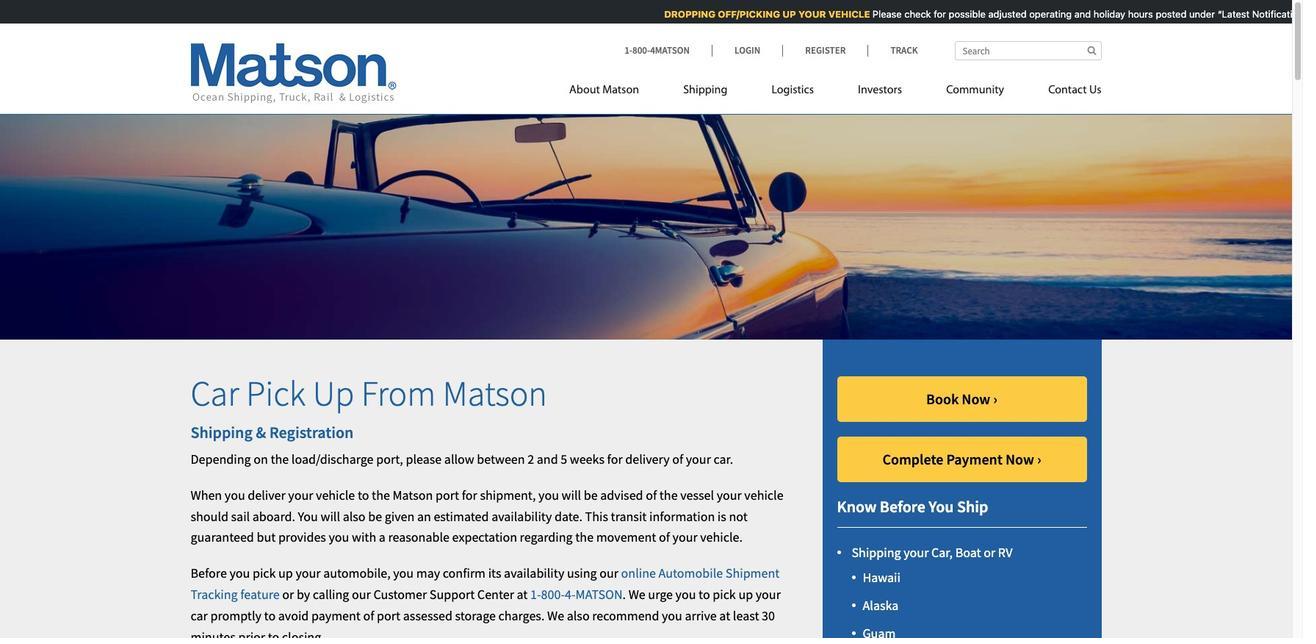 Task type: describe. For each thing, give the bounding box(es) containing it.
also inside when you deliver your vehicle to the matson port for shipment, you will be advised of the vessel your vehicle should sail aboard. you will also be given an estimated availability date. this transit information is not guaranteed but provides you with a reasonable expectation regarding the movement of your vehicle.
[[343, 508, 366, 525]]

please
[[406, 451, 442, 468]]

1-800-4-matson link
[[531, 586, 623, 603]]

alaska link
[[863, 597, 899, 614]]

&
[[256, 422, 266, 442]]

your inside know before you ship section
[[904, 544, 929, 561]]

logistics link
[[750, 77, 836, 107]]

1 vehicle from the left
[[316, 486, 355, 503]]

confirm
[[443, 565, 486, 582]]

this
[[585, 508, 609, 525]]

allow
[[445, 451, 475, 468]]

your down information
[[673, 529, 698, 546]]

you up feature
[[230, 565, 250, 582]]

about
[[570, 85, 600, 96]]

car
[[191, 607, 208, 624]]

on
[[254, 451, 268, 468]]

you up customer
[[393, 565, 414, 582]]

by
[[297, 586, 310, 603]]

transit
[[611, 508, 647, 525]]

a
[[379, 529, 386, 546]]

is
[[718, 508, 727, 525]]

tracking
[[191, 586, 238, 603]]

register link
[[783, 44, 868, 57]]

investors
[[859, 85, 903, 96]]

hawaii link
[[863, 569, 901, 586]]

about matson link
[[570, 77, 662, 107]]

book now ›
[[927, 390, 998, 408]]

vehicle.
[[701, 529, 743, 546]]

register
[[806, 44, 846, 57]]

please
[[872, 8, 901, 20]]

1 horizontal spatial be
[[584, 486, 598, 503]]

30
[[762, 607, 775, 624]]

ship
[[958, 496, 989, 517]]

you inside section
[[929, 496, 955, 517]]

us
[[1090, 85, 1102, 96]]

1-800-4matson link
[[625, 44, 712, 57]]

1 vertical spatial availability
[[504, 565, 565, 582]]

also inside . we urge you to pick up your car promptly to avoid payment of port assessed storage charges. we also recommend you arrive at least 30 minutes prior to closing.
[[567, 607, 590, 624]]

1 vertical spatial 1-
[[531, 586, 541, 603]]

to up the arrive
[[699, 586, 711, 603]]

your
[[798, 8, 825, 20]]

5
[[561, 451, 568, 468]]

car
[[191, 371, 239, 415]]

guaranteed
[[191, 529, 254, 546]]

aboard.
[[253, 508, 295, 525]]

login
[[735, 44, 761, 57]]

reasonable
[[388, 529, 450, 546]]

1 horizontal spatial 800-
[[633, 44, 651, 57]]

1 vertical spatial we
[[548, 607, 565, 624]]

Search search field
[[955, 41, 1102, 60]]

1 horizontal spatial 1-
[[625, 44, 633, 57]]

load/discharge
[[292, 451, 374, 468]]

0 horizontal spatial our
[[352, 586, 371, 603]]

the up given
[[372, 486, 390, 503]]

online automobile shipment tracking feature link
[[191, 565, 780, 603]]

port inside . we urge you to pick up your car promptly to avoid payment of port assessed storage charges. we also recommend you arrive at least 30 minutes prior to closing.
[[377, 607, 401, 624]]

to down feature
[[264, 607, 276, 624]]

the right on
[[271, 451, 289, 468]]

blue matson logo with ocean, shipping, truck, rail and logistics written beneath it. image
[[191, 43, 397, 104]]

calling
[[313, 586, 349, 603]]

or inside section
[[984, 544, 996, 561]]

an
[[417, 508, 431, 525]]

your right deliver
[[288, 486, 313, 503]]

matson
[[576, 586, 623, 603]]

1 vertical spatial before
[[191, 565, 227, 582]]

pick
[[246, 371, 306, 415]]

sail
[[231, 508, 250, 525]]

car pick up from matson
[[191, 371, 548, 415]]

avoid
[[278, 607, 309, 624]]

0 vertical spatial will
[[562, 486, 582, 503]]

shipping link
[[662, 77, 750, 107]]

off/picking
[[717, 8, 780, 20]]

car.
[[714, 451, 734, 468]]

track link
[[868, 44, 918, 57]]

4-
[[565, 586, 576, 603]]

port,
[[376, 451, 403, 468]]

2 vehicle from the left
[[745, 486, 784, 503]]

0 vertical spatial now ›
[[962, 390, 998, 408]]

vessel
[[681, 486, 714, 503]]

car shipped by matson to hawaii at beach during sunset. image
[[0, 91, 1293, 340]]

up
[[782, 8, 796, 20]]

urge
[[649, 586, 673, 603]]

promptly
[[211, 607, 262, 624]]

contact us
[[1049, 85, 1102, 96]]

know
[[838, 496, 877, 517]]

4matson
[[651, 44, 690, 57]]

information
[[650, 508, 715, 525]]

search image
[[1088, 46, 1097, 55]]

advised
[[601, 486, 644, 503]]

shipping & registration
[[191, 422, 354, 442]]

shipment,
[[480, 486, 536, 503]]

assessed
[[403, 607, 453, 624]]

recommend
[[593, 607, 660, 624]]

of inside . we urge you to pick up your car promptly to avoid payment of port assessed storage charges. we also recommend you arrive at least 30 minutes prior to closing.
[[363, 607, 375, 624]]

at inside . we urge you to pick up your car promptly to avoid payment of port assessed storage charges. we also recommend you arrive at least 30 minutes prior to closing.
[[720, 607, 731, 624]]

under
[[1189, 8, 1215, 20]]

your up is
[[717, 486, 742, 503]]

you up date.
[[539, 486, 559, 503]]

shipment
[[726, 565, 780, 582]]

shipping your car, boat or rv link
[[852, 544, 1013, 561]]

contact
[[1049, 85, 1087, 96]]

you left the with
[[329, 529, 349, 546]]

top menu navigation
[[570, 77, 1102, 107]]

expectation
[[452, 529, 517, 546]]



Task type: vqa. For each thing, say whether or not it's contained in the screenshot.
Complete Payment Now ›
yes



Task type: locate. For each thing, give the bounding box(es) containing it.
track
[[891, 44, 918, 57]]

the
[[271, 451, 289, 468], [372, 486, 390, 503], [660, 486, 678, 503], [576, 529, 594, 546]]

up
[[313, 371, 354, 415]]

or by calling our customer support center at 1-800-4-matson
[[280, 586, 623, 603]]

automobile,
[[324, 565, 391, 582]]

up inside . we urge you to pick up your car promptly to avoid payment of port assessed storage charges. we also recommend you arrive at least 30 minutes prior to closing.
[[739, 586, 754, 603]]

0 vertical spatial also
[[343, 508, 366, 525]]

check
[[904, 8, 931, 20]]

will up provides
[[321, 508, 340, 525]]

shipping
[[684, 85, 728, 96], [191, 422, 253, 442], [852, 544, 902, 561]]

2 horizontal spatial matson
[[603, 85, 640, 96]]

1 vertical spatial shipping
[[191, 422, 253, 442]]

1 horizontal spatial pick
[[713, 586, 736, 603]]

for up "estimated"
[[462, 486, 478, 503]]

payment
[[312, 607, 361, 624]]

up up the least
[[739, 586, 754, 603]]

for inside when you deliver your vehicle to the matson port for shipment, you will be advised of the vessel your vehicle should sail aboard. you will also be given an estimated availability date. this transit information is not guaranteed but provides you with a reasonable expectation regarding the movement of your vehicle.
[[462, 486, 478, 503]]

0 vertical spatial up
[[279, 565, 293, 582]]

notifications
[[1252, 8, 1304, 20]]

0 horizontal spatial port
[[377, 607, 401, 624]]

and right 2
[[537, 451, 558, 468]]

we
[[629, 586, 646, 603], [548, 607, 565, 624]]

1 horizontal spatial and
[[1074, 8, 1091, 20]]

rv
[[999, 544, 1013, 561]]

support
[[430, 586, 475, 603]]

1 horizontal spatial shipping
[[684, 85, 728, 96]]

you inside when you deliver your vehicle to the matson port for shipment, you will be advised of the vessel your vehicle should sail aboard. you will also be given an estimated availability date. this transit information is not guaranteed but provides you with a reasonable expectation regarding the movement of your vehicle.
[[298, 508, 318, 525]]

shipping for shipping
[[684, 85, 728, 96]]

when you deliver your vehicle to the matson port for shipment, you will be advised of the vessel your vehicle should sail aboard. you will also be given an estimated availability date. this transit information is not guaranteed but provides you with a reasonable expectation regarding the movement of your vehicle.
[[191, 486, 784, 546]]

0 vertical spatial be
[[584, 486, 598, 503]]

and left holiday
[[1074, 8, 1091, 20]]

1 vertical spatial be
[[368, 508, 382, 525]]

regarding
[[520, 529, 573, 546]]

1 vertical spatial also
[[567, 607, 590, 624]]

1 horizontal spatial also
[[567, 607, 590, 624]]

1 horizontal spatial or
[[984, 544, 996, 561]]

1 horizontal spatial before
[[880, 496, 926, 517]]

online automobile shipment tracking feature
[[191, 565, 780, 603]]

1 horizontal spatial for
[[608, 451, 623, 468]]

or left rv
[[984, 544, 996, 561]]

0 vertical spatial at
[[517, 586, 528, 603]]

your left "car."
[[686, 451, 711, 468]]

at up the charges.
[[517, 586, 528, 603]]

to right prior on the bottom left of page
[[268, 628, 279, 638]]

shipping up depending
[[191, 422, 253, 442]]

0 vertical spatial before
[[880, 496, 926, 517]]

know before you ship section
[[804, 340, 1121, 638]]

1 vertical spatial and
[[537, 451, 558, 468]]

0 vertical spatial our
[[600, 565, 619, 582]]

book now › link
[[838, 376, 1087, 422]]

2 horizontal spatial shipping
[[852, 544, 902, 561]]

0 horizontal spatial will
[[321, 508, 340, 525]]

prior
[[238, 628, 265, 638]]

its
[[489, 565, 502, 582]]

shipping up the hawaii
[[852, 544, 902, 561]]

to up the with
[[358, 486, 369, 503]]

provides
[[278, 529, 326, 546]]

movement
[[597, 529, 657, 546]]

0 horizontal spatial we
[[548, 607, 565, 624]]

0 vertical spatial 800-
[[633, 44, 651, 57]]

1 vertical spatial at
[[720, 607, 731, 624]]

0 vertical spatial for
[[933, 8, 946, 20]]

the up information
[[660, 486, 678, 503]]

port down customer
[[377, 607, 401, 624]]

of right advised
[[646, 486, 657, 503]]

1 horizontal spatial our
[[600, 565, 619, 582]]

our up matson
[[600, 565, 619, 582]]

pick inside . we urge you to pick up your car promptly to avoid payment of port assessed storage charges. we also recommend you arrive at least 30 minutes prior to closing.
[[713, 586, 736, 603]]

0 horizontal spatial for
[[462, 486, 478, 503]]

.
[[623, 586, 626, 603]]

"latest
[[1217, 8, 1249, 20]]

your left "car,"
[[904, 544, 929, 561]]

port up "estimated"
[[436, 486, 459, 503]]

2 vertical spatial for
[[462, 486, 478, 503]]

at left the least
[[720, 607, 731, 624]]

you up provides
[[298, 508, 318, 525]]

not
[[729, 508, 748, 525]]

800- up about matson link
[[633, 44, 651, 57]]

dropping off/picking up your vehicle please check for possible adjusted operating and holiday hours posted under "latest notifications
[[664, 8, 1304, 20]]

our down the automobile, on the bottom
[[352, 586, 371, 603]]

0 horizontal spatial and
[[537, 451, 558, 468]]

before inside section
[[880, 496, 926, 517]]

1 vertical spatial or
[[282, 586, 294, 603]]

800-
[[633, 44, 651, 57], [541, 586, 565, 603]]

at
[[517, 586, 528, 603], [720, 607, 731, 624]]

alaska
[[863, 597, 899, 614]]

0 horizontal spatial or
[[282, 586, 294, 603]]

1-
[[625, 44, 633, 57], [531, 586, 541, 603]]

availability inside when you deliver your vehicle to the matson port for shipment, you will be advised of the vessel your vehicle should sail aboard. you will also be given an estimated availability date. this transit information is not guaranteed but provides you with a reasonable expectation regarding the movement of your vehicle.
[[492, 508, 552, 525]]

0 vertical spatial or
[[984, 544, 996, 561]]

0 vertical spatial we
[[629, 586, 646, 603]]

0 horizontal spatial pick
[[253, 565, 276, 582]]

800- up the charges.
[[541, 586, 565, 603]]

2 vertical spatial shipping
[[852, 544, 902, 561]]

0 horizontal spatial shipping
[[191, 422, 253, 442]]

1 horizontal spatial port
[[436, 486, 459, 503]]

be up 'a'
[[368, 508, 382, 525]]

shipping inside know before you ship section
[[852, 544, 902, 561]]

closing.
[[282, 628, 325, 638]]

complete
[[883, 450, 944, 468]]

for right check
[[933, 8, 946, 20]]

for right weeks
[[608, 451, 623, 468]]

before up tracking
[[191, 565, 227, 582]]

0 vertical spatial shipping
[[684, 85, 728, 96]]

know before you ship
[[838, 496, 989, 517]]

pick up feature
[[253, 565, 276, 582]]

matson
[[603, 85, 640, 96], [443, 371, 548, 415], [393, 486, 433, 503]]

adjusted
[[988, 8, 1026, 20]]

matson up an
[[393, 486, 433, 503]]

about matson
[[570, 85, 640, 96]]

you down urge
[[662, 607, 683, 624]]

0 horizontal spatial 1-
[[531, 586, 541, 603]]

. we urge you to pick up your car promptly to avoid payment of port assessed storage charges. we also recommend you arrive at least 30 minutes prior to closing.
[[191, 586, 781, 638]]

of down information
[[659, 529, 670, 546]]

shipping down '4matson'
[[684, 85, 728, 96]]

0 horizontal spatial at
[[517, 586, 528, 603]]

also up the with
[[343, 508, 366, 525]]

0 vertical spatial pick
[[253, 565, 276, 582]]

community link
[[925, 77, 1027, 107]]

with
[[352, 529, 377, 546]]

0 vertical spatial and
[[1074, 8, 1091, 20]]

using
[[567, 565, 597, 582]]

1 horizontal spatial we
[[629, 586, 646, 603]]

1 horizontal spatial you
[[929, 496, 955, 517]]

hawaii
[[863, 569, 901, 586]]

2 horizontal spatial for
[[933, 8, 946, 20]]

from
[[362, 371, 436, 415]]

1 vertical spatial will
[[321, 508, 340, 525]]

matson up between
[[443, 371, 548, 415]]

depending
[[191, 451, 251, 468]]

hours
[[1128, 8, 1153, 20]]

1 vertical spatial now ›
[[1006, 450, 1042, 468]]

0 horizontal spatial matson
[[393, 486, 433, 503]]

matson inside when you deliver your vehicle to the matson port for shipment, you will be advised of the vessel your vehicle should sail aboard. you will also be given an estimated availability date. this transit information is not guaranteed but provides you with a reasonable expectation regarding the movement of your vehicle.
[[393, 486, 433, 503]]

complete payment now ›
[[883, 450, 1042, 468]]

arrive
[[685, 607, 717, 624]]

will up date.
[[562, 486, 582, 503]]

0 vertical spatial availability
[[492, 508, 552, 525]]

your up 30
[[756, 586, 781, 603]]

matson inside top menu navigation
[[603, 85, 640, 96]]

availability down "regarding"
[[504, 565, 565, 582]]

1 vertical spatial pick
[[713, 586, 736, 603]]

matson right about
[[603, 85, 640, 96]]

1 vertical spatial for
[[608, 451, 623, 468]]

vehicle
[[828, 8, 870, 20]]

shipping for shipping & registration
[[191, 422, 253, 442]]

posted
[[1155, 8, 1186, 20]]

1 horizontal spatial vehicle
[[745, 486, 784, 503]]

your inside . we urge you to pick up your car promptly to avoid payment of port assessed storage charges. we also recommend you arrive at least 30 minutes prior to closing.
[[756, 586, 781, 603]]

0 horizontal spatial vehicle
[[316, 486, 355, 503]]

community
[[947, 85, 1005, 96]]

dropping
[[664, 8, 715, 20]]

we down 1-800-4-matson link
[[548, 607, 565, 624]]

1 horizontal spatial at
[[720, 607, 731, 624]]

0 vertical spatial 1-
[[625, 44, 633, 57]]

automobile
[[659, 565, 723, 582]]

of right 'payment' on the left bottom
[[363, 607, 375, 624]]

of
[[673, 451, 684, 468], [646, 486, 657, 503], [659, 529, 670, 546], [363, 607, 375, 624]]

vehicle up not
[[745, 486, 784, 503]]

0 horizontal spatial before
[[191, 565, 227, 582]]

boat
[[956, 544, 982, 561]]

now ›
[[962, 390, 998, 408], [1006, 450, 1042, 468]]

0 horizontal spatial be
[[368, 508, 382, 525]]

0 horizontal spatial you
[[298, 508, 318, 525]]

0 vertical spatial matson
[[603, 85, 640, 96]]

now › right book
[[962, 390, 998, 408]]

registration
[[270, 422, 354, 442]]

shipping inside top menu navigation
[[684, 85, 728, 96]]

when
[[191, 486, 222, 503]]

shipping your car, boat or rv
[[852, 544, 1013, 561]]

port inside when you deliver your vehicle to the matson port for shipment, you will be advised of the vessel your vehicle should sail aboard. you will also be given an estimated availability date. this transit information is not guaranteed but provides you with a reasonable expectation regarding the movement of your vehicle.
[[436, 486, 459, 503]]

to inside when you deliver your vehicle to the matson port for shipment, you will be advised of the vessel your vehicle should sail aboard. you will also be given an estimated availability date. this transit information is not guaranteed but provides you with a reasonable expectation regarding the movement of your vehicle.
[[358, 486, 369, 503]]

be up this
[[584, 486, 598, 503]]

before right know
[[880, 496, 926, 517]]

shipping for shipping your car, boat or rv
[[852, 544, 902, 561]]

charges.
[[499, 607, 545, 624]]

availability down shipment,
[[492, 508, 552, 525]]

deliver
[[248, 486, 286, 503]]

pick up the least
[[713, 586, 736, 603]]

estimated
[[434, 508, 489, 525]]

0 horizontal spatial up
[[279, 565, 293, 582]]

0 vertical spatial port
[[436, 486, 459, 503]]

port
[[436, 486, 459, 503], [377, 607, 401, 624]]

1- left '4matson'
[[625, 44, 633, 57]]

1 horizontal spatial up
[[739, 586, 754, 603]]

before you pick up your automobile, you may confirm its availability using our
[[191, 565, 622, 582]]

1 vertical spatial 800-
[[541, 586, 565, 603]]

availability
[[492, 508, 552, 525], [504, 565, 565, 582]]

0 horizontal spatial also
[[343, 508, 366, 525]]

1 vertical spatial up
[[739, 586, 754, 603]]

now › right the payment at the bottom right
[[1006, 450, 1042, 468]]

or left by at bottom
[[282, 586, 294, 603]]

complete payment now › link
[[838, 437, 1087, 482]]

also
[[343, 508, 366, 525], [567, 607, 590, 624]]

1 horizontal spatial now ›
[[1006, 450, 1042, 468]]

logistics
[[772, 85, 814, 96]]

1 horizontal spatial matson
[[443, 371, 548, 415]]

your
[[686, 451, 711, 468], [288, 486, 313, 503], [717, 486, 742, 503], [673, 529, 698, 546], [904, 544, 929, 561], [296, 565, 321, 582], [756, 586, 781, 603]]

vehicle down the load/discharge
[[316, 486, 355, 503]]

the down this
[[576, 529, 594, 546]]

possible
[[948, 8, 985, 20]]

0 horizontal spatial 800-
[[541, 586, 565, 603]]

also down 1-800-4-matson link
[[567, 607, 590, 624]]

login link
[[712, 44, 783, 57]]

between
[[477, 451, 525, 468]]

you left ship
[[929, 496, 955, 517]]

you up sail
[[225, 486, 245, 503]]

1 vertical spatial our
[[352, 586, 371, 603]]

None search field
[[955, 41, 1102, 60]]

but
[[257, 529, 276, 546]]

customer
[[374, 586, 427, 603]]

delivery
[[626, 451, 670, 468]]

1 vertical spatial port
[[377, 607, 401, 624]]

1 vertical spatial matson
[[443, 371, 548, 415]]

2 vertical spatial matson
[[393, 486, 433, 503]]

we right .
[[629, 586, 646, 603]]

up up feature
[[279, 565, 293, 582]]

1 horizontal spatial will
[[562, 486, 582, 503]]

minutes
[[191, 628, 236, 638]]

your up by at bottom
[[296, 565, 321, 582]]

you down automobile
[[676, 586, 696, 603]]

0 horizontal spatial now ›
[[962, 390, 998, 408]]

weeks
[[570, 451, 605, 468]]

book
[[927, 390, 959, 408]]

payment
[[947, 450, 1003, 468]]

of right "delivery"
[[673, 451, 684, 468]]

1- up the charges.
[[531, 586, 541, 603]]

1-800-4matson
[[625, 44, 690, 57]]



